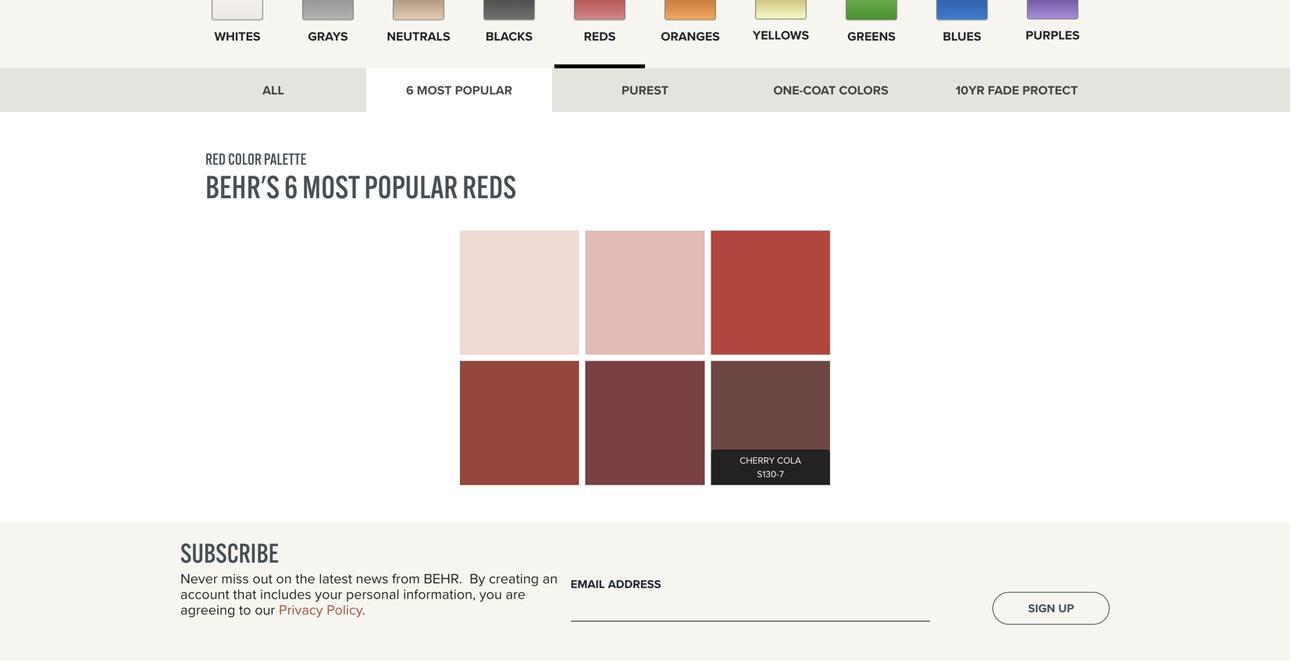 Task type: locate. For each thing, give the bounding box(es) containing it.
most
[[302, 167, 360, 206]]

0 vertical spatial 6
[[406, 81, 414, 99]]

reds
[[462, 167, 516, 206]]

email
[[571, 576, 605, 593]]

privacy
[[279, 600, 323, 620]]

personal
[[346, 584, 399, 605]]

cherry
[[740, 454, 775, 467]]

neutral image
[[393, 0, 444, 21]]

blue image
[[936, 0, 988, 21]]

6
[[406, 81, 414, 99], [284, 167, 298, 206]]

neutrals
[[387, 27, 450, 45]]

our
[[255, 600, 275, 620]]

color
[[228, 149, 262, 168]]

blacks
[[486, 27, 533, 45]]

information,
[[403, 584, 476, 605]]

1 vertical spatial 6
[[284, 167, 298, 206]]

purple image
[[1027, 0, 1078, 20]]

sign up
[[1028, 600, 1074, 617]]

latest
[[319, 568, 352, 589]]

one-
[[773, 81, 803, 99]]

reds
[[584, 27, 616, 45]]

6 left "most"
[[284, 167, 298, 206]]

all
[[263, 81, 284, 99]]

blues
[[943, 27, 981, 45]]

yellows
[[753, 26, 809, 45]]

privacy policy link
[[279, 600, 362, 620]]

orange image
[[665, 0, 716, 21]]

10yr
[[956, 81, 985, 99]]

0 horizontal spatial 6
[[284, 167, 298, 206]]

Email Address email field
[[571, 599, 930, 622]]

from
[[392, 568, 420, 589]]

6 left most
[[406, 81, 414, 99]]

out
[[253, 568, 272, 589]]

creating
[[489, 568, 539, 589]]

fade
[[988, 81, 1019, 99]]

on
[[276, 568, 292, 589]]

your
[[315, 584, 342, 605]]

includes
[[260, 584, 311, 605]]

one-coat colors
[[773, 81, 888, 99]]

never
[[180, 568, 218, 589]]

1 horizontal spatial 6
[[406, 81, 414, 99]]

grays
[[308, 27, 348, 45]]

gray image
[[302, 0, 354, 21]]



Task type: describe. For each thing, give the bounding box(es) containing it.
privacy policy .
[[279, 600, 365, 620]]

coat
[[803, 81, 836, 99]]

popular
[[455, 81, 512, 99]]

account
[[180, 584, 229, 605]]

greens
[[847, 27, 896, 45]]

colors
[[839, 81, 888, 99]]

palette
[[264, 149, 306, 168]]

red
[[205, 149, 226, 168]]

you
[[479, 584, 502, 605]]

white image
[[212, 0, 263, 21]]

to
[[239, 600, 251, 620]]

email address
[[571, 576, 661, 593]]

s130-
[[757, 468, 779, 481]]

popular
[[364, 167, 458, 206]]

cherry cola s130-7
[[740, 454, 801, 481]]

sign
[[1028, 600, 1055, 617]]

by
[[469, 568, 485, 589]]

an
[[542, 568, 558, 589]]

6 inside red color palette behr's 6 most popular reds
[[284, 167, 298, 206]]

oranges
[[661, 27, 720, 45]]

purples
[[1026, 26, 1080, 45]]

behr's
[[205, 167, 279, 206]]

green image
[[846, 0, 897, 21]]

red color palette behr's 6 most popular reds
[[205, 149, 516, 206]]

10yr fade protect
[[956, 81, 1078, 99]]

red image
[[574, 0, 625, 21]]

miss
[[221, 568, 249, 589]]

subscribe
[[180, 537, 279, 570]]

news
[[356, 568, 388, 589]]

up
[[1058, 600, 1074, 617]]

7
[[779, 468, 784, 481]]

are
[[506, 584, 526, 605]]

purest
[[622, 81, 668, 99]]

yellow image
[[755, 0, 807, 20]]

protect
[[1022, 81, 1078, 99]]

the
[[295, 568, 315, 589]]

policy
[[327, 600, 362, 620]]

address
[[608, 576, 661, 593]]

.
[[362, 600, 365, 620]]

never miss out on the latest news from behr.  by creating an account that includes your personal information, you are agreeing to our
[[180, 568, 558, 620]]

that
[[233, 584, 256, 605]]

6 most popular
[[406, 81, 512, 99]]

most
[[417, 81, 452, 99]]

black image
[[483, 0, 535, 21]]

whites
[[214, 27, 260, 45]]

agreeing
[[180, 600, 235, 620]]

sign up button
[[992, 592, 1110, 625]]

cola
[[777, 454, 801, 467]]



Task type: vqa. For each thing, say whether or not it's contained in the screenshot.
Privacy Policy .
yes



